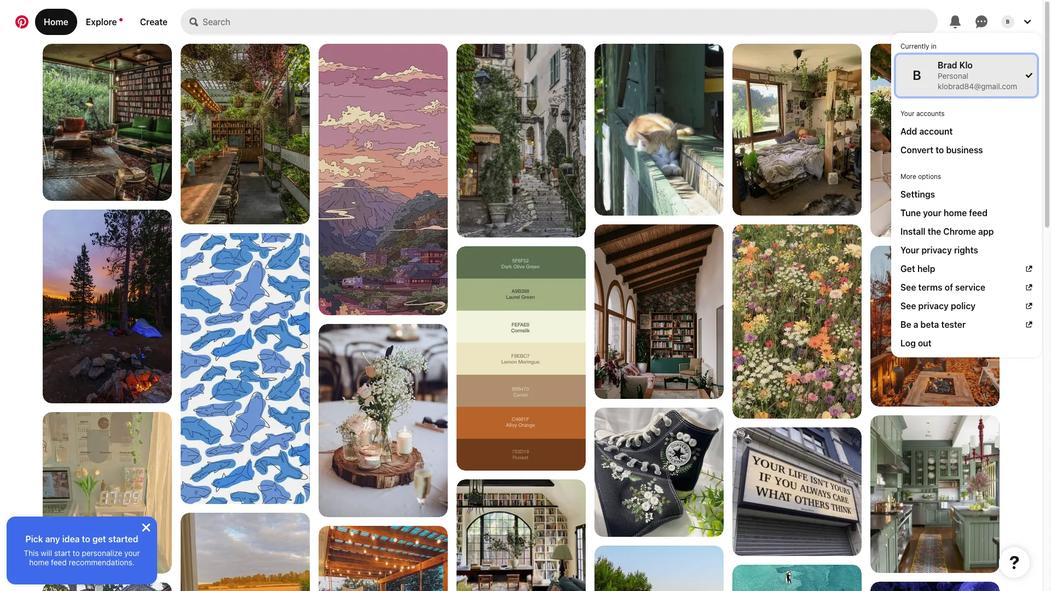 Task type: describe. For each thing, give the bounding box(es) containing it.
recommendations.
[[69, 558, 135, 567]]

convert
[[901, 145, 934, 155]]

your inside pick any idea to get started this will start to personalize your home feed recommendations.
[[124, 549, 140, 558]]

this contains an image of: my kemetic dreams image
[[43, 44, 172, 202]]

started
[[108, 534, 138, 544]]

see for see privacy policy
[[901, 301, 916, 311]]

home link
[[35, 9, 77, 35]]

business
[[946, 145, 983, 155]]

more options element
[[896, 168, 1037, 353]]

rights
[[954, 245, 978, 255]]

tune
[[901, 208, 921, 218]]

embroidered converse/converse custom flower embroidery /bridal - etsy turkey image
[[595, 408, 724, 537]]

this contains an image of: teqryouapart image
[[733, 44, 862, 216]]

this contains an image of: pin by jo on fondos | landscape wallpaper, scenery wallpaper, anime scenery wallpaper image
[[319, 44, 448, 367]]

travel | the golden girl | jess keys, travel goals, travel inspiration, travel guide, vacation, vacation ideas, getaway, bucket list, wanderlust, luxury, resort, dream destination, beach, mountains, on the road, adventure image
[[457, 44, 586, 238]]

this contains an image of: 24martie image
[[733, 428, 862, 557]]

Search text field
[[203, 9, 938, 35]]

privacy for policy
[[918, 301, 949, 311]]

to inside your accounts element
[[936, 145, 944, 155]]

brad klo menu item
[[896, 55, 1037, 96]]

this
[[24, 549, 39, 558]]

your inside tune your home feed link
[[923, 208, 942, 218]]

pick any idea to get started this will start to personalize your home feed recommendations.
[[24, 534, 140, 567]]

tune your home feed link
[[901, 207, 1033, 219]]

your for your privacy rights
[[901, 245, 919, 255]]

install
[[901, 227, 926, 237]]

be a beta tester link
[[901, 319, 1033, 331]]

more
[[901, 172, 916, 181]]

see privacy policy link
[[901, 300, 1033, 312]]

privacy for rights
[[922, 245, 952, 255]]

options
[[918, 172, 941, 181]]

currently in element
[[896, 38, 1037, 96]]

be
[[901, 320, 911, 330]]

settings
[[901, 189, 935, 199]]

this contains an image of: instagram/wattpad: @signoraelsa image
[[181, 513, 310, 591]]

convert to business
[[901, 145, 983, 155]]

of
[[945, 283, 953, 292]]

log
[[901, 338, 916, 348]]

this contains an image of: fields // charcoal — by hope johnson image
[[595, 224, 724, 399]]

idea
[[62, 534, 80, 544]]

your accounts element
[[896, 105, 1037, 159]]

home
[[44, 17, 68, 27]]

klobrad84@gmail.com
[[938, 82, 1017, 91]]

klo
[[959, 60, 973, 70]]



Task type: locate. For each thing, give the bounding box(es) containing it.
1 see from the top
[[901, 283, 916, 292]]

app
[[978, 227, 994, 237]]

log out
[[901, 338, 932, 348]]

2 see from the top
[[901, 301, 916, 311]]

your for your accounts
[[901, 109, 915, 118]]

1 vertical spatial privacy
[[918, 301, 949, 311]]

1 your from the top
[[901, 109, 915, 118]]

see for see terms of service
[[901, 283, 916, 292]]

to down account on the right top
[[936, 145, 944, 155]]

service
[[955, 283, 985, 292]]

feed
[[969, 208, 988, 218], [51, 558, 67, 567]]

privacy down the
[[922, 245, 952, 255]]

0 vertical spatial your
[[901, 109, 915, 118]]

add
[[901, 126, 917, 136]]

0 horizontal spatial home
[[29, 558, 49, 567]]

1 vertical spatial see
[[901, 301, 916, 311]]

0 horizontal spatial feed
[[51, 558, 67, 567]]

notifications image
[[119, 18, 122, 21]]

tester
[[941, 320, 966, 330]]

0 vertical spatial privacy
[[922, 245, 952, 255]]

home
[[944, 208, 967, 218], [29, 558, 49, 567]]

this contains: color combination with sage green image
[[457, 246, 586, 471]]

1 horizontal spatial this contains an image of: image
[[181, 233, 310, 512]]

more options
[[901, 172, 941, 181]]

0 vertical spatial feed
[[969, 208, 988, 218]]

beta
[[921, 320, 939, 330]]

this contains an image of: a relaxed garden soiree wedding in kiama - modern wedding image
[[319, 324, 448, 517]]

create
[[140, 17, 168, 27]]

0 vertical spatial see
[[901, 283, 916, 292]]

2 horizontal spatial this contains an image of: image
[[870, 582, 1000, 591]]

explore link
[[77, 9, 131, 35]]

0 horizontal spatial to
[[73, 549, 80, 558]]

home up chrome
[[944, 208, 967, 218]]

your down started on the bottom of the page
[[124, 549, 140, 558]]

personal
[[938, 71, 968, 80]]

home down pick
[[29, 558, 49, 567]]

the grounds of alexandria image
[[181, 44, 310, 224]]

see down get
[[901, 283, 916, 292]]

your privacy rights
[[901, 245, 978, 255]]

1 horizontal spatial your
[[923, 208, 942, 218]]

0 horizontal spatial your
[[124, 549, 140, 558]]

2 vertical spatial to
[[73, 549, 80, 558]]

privacy up be a beta tester at the right of the page
[[918, 301, 949, 311]]

account
[[919, 126, 953, 136]]

see terms of service link
[[901, 281, 1033, 293]]

will
[[41, 549, 52, 558]]

2 horizontal spatial to
[[936, 145, 944, 155]]

create link
[[131, 9, 176, 35]]

the
[[928, 227, 941, 237]]

your privacy rights link
[[901, 244, 1033, 256]]

your up the
[[923, 208, 942, 218]]

2 your from the top
[[901, 245, 919, 255]]

this contains an image of: vertical gardens can be installed both indoors and outdoors. they can be constructed using a variety image
[[733, 224, 862, 419]]

0 vertical spatial your
[[923, 208, 942, 218]]

0 vertical spatial to
[[936, 145, 944, 155]]

this contains an image of: capri, italy image
[[595, 546, 724, 591]]

policy
[[951, 301, 976, 311]]

home inside more options element
[[944, 208, 967, 218]]

your up get
[[901, 245, 919, 255]]

be a beta tester
[[901, 320, 966, 330]]

see up be
[[901, 301, 916, 311]]

1 horizontal spatial to
[[82, 534, 90, 544]]

your
[[901, 109, 915, 118], [901, 245, 919, 255]]

this contains an image of: 5 scroll stoppers image
[[457, 480, 586, 591]]

this contains an image of: gilded autumn velvet image
[[870, 246, 1000, 407]]

brad
[[938, 60, 957, 70]]

get help
[[901, 264, 935, 274]]

see privacy policy
[[901, 301, 976, 311]]

in
[[931, 42, 937, 50]]

brad klo image
[[1001, 15, 1014, 28]]

your up add
[[901, 109, 915, 118]]

0 vertical spatial home
[[944, 208, 967, 218]]

this contains an image of: image
[[181, 233, 310, 512], [43, 412, 172, 574], [870, 582, 1000, 591]]

this contains an image of: alette - 7: promises image
[[43, 583, 172, 591]]

this contains an image of: sage green kitchen in a renovated victorian home, southport, fairfield, connecticut image
[[870, 416, 1000, 574]]

privacy
[[922, 245, 952, 255], [918, 301, 949, 311]]

feed up app
[[969, 208, 988, 218]]

1 horizontal spatial feed
[[969, 208, 988, 218]]

to right start
[[73, 549, 80, 558]]

currently
[[901, 42, 929, 50]]

get
[[92, 534, 106, 544]]

personalize
[[82, 549, 122, 558]]

rustic southwestern style outdoor living space image
[[870, 44, 1000, 237]]

to
[[936, 145, 944, 155], [82, 534, 90, 544], [73, 549, 80, 558]]

see terms of service
[[901, 283, 985, 292]]

install the chrome app
[[901, 227, 994, 237]]

feed inside pick any idea to get started this will start to personalize your home feed recommendations.
[[51, 558, 67, 567]]

1 horizontal spatial home
[[944, 208, 967, 218]]

feed inside more options element
[[969, 208, 988, 218]]

selected item image
[[1026, 72, 1033, 79]]

this contains an image of: diy porch swing image
[[319, 526, 448, 591]]

help
[[917, 264, 935, 274]]

this contains an image of: the perfect world. welcome \o/ image
[[595, 44, 724, 216]]

any
[[45, 534, 60, 544]]

1 vertical spatial your
[[901, 245, 919, 255]]

1 vertical spatial home
[[29, 558, 49, 567]]

your
[[923, 208, 942, 218], [124, 549, 140, 558]]

a
[[914, 320, 918, 330]]

add account
[[901, 126, 953, 136]]

get
[[901, 264, 915, 274]]

feed down the any
[[51, 558, 67, 567]]

accounts
[[916, 109, 945, 118]]

see
[[901, 283, 916, 292], [901, 301, 916, 311]]

home inside pick any idea to get started this will start to personalize your home feed recommendations.
[[29, 558, 49, 567]]

explore
[[86, 17, 117, 27]]

settings link
[[901, 188, 1033, 200]]

list
[[0, 44, 1043, 591]]

to left get
[[82, 534, 90, 544]]

your inside more options element
[[901, 245, 919, 255]]

pick
[[25, 534, 43, 544]]

search icon image
[[190, 18, 198, 26]]

this contains an image of: lake tahoe's least crowded and most photogenic campsite image
[[43, 210, 172, 403]]

1 vertical spatial your
[[124, 549, 140, 558]]

out
[[918, 338, 932, 348]]

your accounts
[[901, 109, 945, 118]]

1 vertical spatial feed
[[51, 558, 67, 567]]

start
[[54, 549, 71, 558]]

tune your home feed
[[901, 208, 988, 218]]

terms
[[918, 283, 943, 292]]

currently in
[[901, 42, 937, 50]]

apr 27, 2020 - waiting, archival art print - 5x7" and 12x18" - limited edition fine art print made from a watercolor painting. when most people think of surfing they think of wave riding. while that is the best part of it - the majority of a surfer's time in the water is waiting and paddling. there is a lot of waiting - when the su… image
[[733, 565, 862, 591]]

get help link
[[901, 263, 1033, 275]]

0 horizontal spatial this contains an image of: image
[[43, 412, 172, 574]]

brad klo personal klobrad84@gmail.com
[[938, 60, 1017, 91]]

chrome
[[943, 227, 976, 237]]

1 vertical spatial to
[[82, 534, 90, 544]]



Task type: vqa. For each thing, say whether or not it's contained in the screenshot.
Pin to the bottom
no



